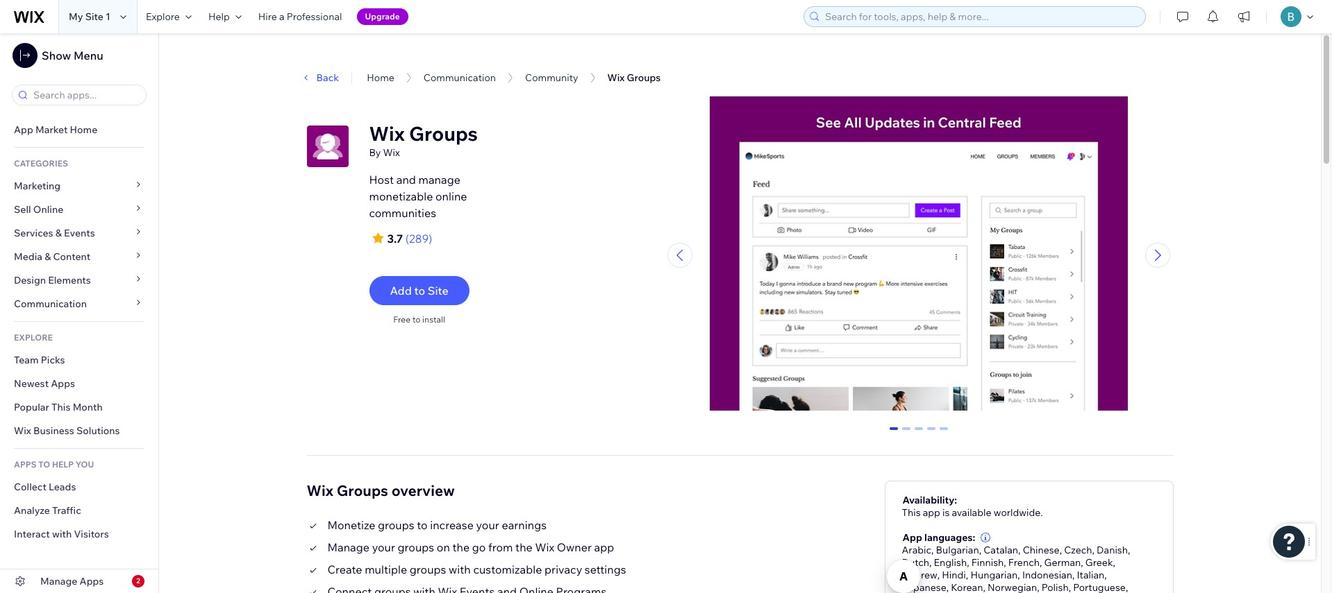 Task type: locate. For each thing, give the bounding box(es) containing it.
to right add
[[414, 284, 425, 298]]

0 vertical spatial app
[[923, 507, 941, 519]]

wix right community link
[[608, 72, 625, 84]]

wix up monetize
[[307, 482, 333, 500]]

home right back
[[367, 72, 394, 84]]

2 horizontal spatial groups
[[627, 72, 661, 84]]

apps to help you
[[14, 460, 94, 470]]

design elements link
[[0, 269, 158, 292]]

to right free
[[413, 315, 421, 325]]

1 right 0
[[904, 428, 910, 440]]

this for availability:
[[902, 507, 921, 519]]

italian
[[1077, 569, 1105, 582]]

install
[[422, 315, 445, 325]]

collect leads
[[14, 481, 76, 494]]

settings
[[585, 563, 626, 577]]

1 vertical spatial app
[[903, 532, 922, 544]]

german
[[1044, 557, 1081, 569]]

0 horizontal spatial 1
[[106, 10, 110, 23]]

you
[[76, 460, 94, 470]]

hire
[[258, 10, 277, 23]]

apps for manage apps
[[80, 576, 104, 588]]

0 horizontal spatial manage
[[40, 576, 77, 588]]

apps
[[51, 378, 75, 390], [80, 576, 104, 588]]

app
[[923, 507, 941, 519], [594, 541, 614, 555]]

0 horizontal spatial app
[[594, 541, 614, 555]]

wix for wix groups
[[608, 72, 625, 84]]

& left 'events'
[[55, 227, 62, 240]]

worldwide.
[[994, 507, 1043, 519]]

, left "catalan"
[[979, 544, 982, 557]]

1 vertical spatial apps
[[80, 576, 104, 588]]

2 the from the left
[[516, 541, 533, 555]]

add to site
[[390, 284, 449, 298]]

1 vertical spatial site
[[428, 284, 449, 298]]

multiple
[[365, 563, 407, 577]]

1 vertical spatial communication
[[14, 298, 89, 311]]

to left increase
[[417, 519, 428, 533]]

your up go
[[476, 519, 499, 533]]

, left chinese
[[1018, 544, 1021, 557]]

a
[[279, 10, 285, 23]]

0 vertical spatial groups
[[627, 72, 661, 84]]

, left german
[[1040, 557, 1042, 569]]

app inside 'availability: this app is available worldwide.'
[[923, 507, 941, 519]]

to for add
[[414, 284, 425, 298]]

1 vertical spatial 1
[[904, 428, 910, 440]]

0 horizontal spatial site
[[85, 10, 103, 23]]

upgrade button
[[357, 8, 408, 25]]

manage for manage apps
[[40, 576, 77, 588]]

leads
[[49, 481, 76, 494]]

, left the english
[[930, 557, 932, 569]]

newest apps link
[[0, 372, 158, 396]]

earnings
[[502, 519, 547, 533]]

the
[[453, 541, 470, 555], [516, 541, 533, 555]]

0 vertical spatial with
[[52, 529, 72, 541]]

, left 'finnish'
[[966, 569, 969, 582]]

1 vertical spatial with
[[449, 563, 471, 577]]

2 vertical spatial groups
[[337, 482, 388, 500]]

1 right my
[[106, 10, 110, 23]]

2 right manage apps
[[136, 577, 140, 586]]

1 horizontal spatial apps
[[80, 576, 104, 588]]

wix groups preview 0 image
[[710, 97, 1128, 418]]

groups
[[378, 519, 415, 533], [398, 541, 434, 555], [410, 563, 446, 577]]

groups down wix groups overview
[[378, 519, 415, 533]]

0 horizontal spatial &
[[45, 251, 51, 263]]

2
[[917, 428, 922, 440], [136, 577, 140, 586]]

wix for wix groups by wix
[[369, 122, 405, 146]]

2 vertical spatial groups
[[410, 563, 446, 577]]

available
[[952, 507, 992, 519]]

host and manage monetizable online communities
[[369, 173, 467, 220]]

help
[[52, 460, 74, 470]]

0 vertical spatial to
[[414, 284, 425, 298]]

free
[[393, 315, 411, 325]]

0 horizontal spatial app
[[14, 124, 33, 136]]

wix right by
[[383, 147, 400, 159]]

indonesian
[[1023, 569, 1073, 582]]

groups down the on on the bottom left of page
[[410, 563, 446, 577]]

danish
[[1097, 544, 1128, 557]]

this inside sidebar "element"
[[51, 402, 71, 414]]

monetize groups to increase your earnings
[[328, 519, 547, 533]]

groups inside button
[[627, 72, 661, 84]]

design elements
[[14, 274, 91, 287]]

manage for manage your groups on the go from the wix owner app
[[328, 541, 370, 555]]

wix
[[608, 72, 625, 84], [369, 122, 405, 146], [383, 147, 400, 159], [14, 425, 31, 438], [307, 482, 333, 500], [535, 541, 554, 555]]

wix inside button
[[608, 72, 625, 84]]

1 horizontal spatial groups
[[409, 122, 478, 146]]

& right media
[[45, 251, 51, 263]]

design
[[14, 274, 46, 287]]

0 horizontal spatial with
[[52, 529, 72, 541]]

1 vertical spatial to
[[413, 315, 421, 325]]

collect leads link
[[0, 476, 158, 499]]

from
[[488, 541, 513, 555]]

the down earnings
[[516, 541, 533, 555]]

, right dutch
[[932, 544, 934, 557]]

manage apps
[[40, 576, 104, 588]]

your up multiple
[[372, 541, 395, 555]]

with inside sidebar "element"
[[52, 529, 72, 541]]

to inside add to site button
[[414, 284, 425, 298]]

french
[[1009, 557, 1040, 569]]

1 horizontal spatial &
[[55, 227, 62, 240]]

& for content
[[45, 251, 51, 263]]

groups inside the wix groups by wix
[[409, 122, 478, 146]]

289
[[409, 232, 429, 246]]

1 horizontal spatial app
[[923, 507, 941, 519]]

manage down interact with visitors
[[40, 576, 77, 588]]

0 vertical spatial communication
[[424, 72, 496, 84]]

wix groups by wix
[[369, 122, 478, 159]]

groups for multiple
[[410, 563, 446, 577]]

hire a professional link
[[250, 0, 351, 33]]

, down danish
[[1105, 569, 1107, 582]]

1 horizontal spatial manage
[[328, 541, 370, 555]]

1 vertical spatial groups
[[409, 122, 478, 146]]

app market home link
[[0, 118, 158, 142]]

3.7
[[387, 232, 403, 246]]

& for events
[[55, 227, 62, 240]]

0 vertical spatial site
[[85, 10, 103, 23]]

this up wix business solutions
[[51, 402, 71, 414]]

0 vertical spatial &
[[55, 227, 62, 240]]

1 vertical spatial your
[[372, 541, 395, 555]]

communication
[[424, 72, 496, 84], [14, 298, 89, 311]]

add to site button
[[369, 276, 469, 306]]

apps up popular this month
[[51, 378, 75, 390]]

0 horizontal spatial communication
[[14, 298, 89, 311]]

1 vertical spatial manage
[[40, 576, 77, 588]]

site right my
[[85, 10, 103, 23]]

0 vertical spatial manage
[[328, 541, 370, 555]]

apps down visitors
[[80, 576, 104, 588]]

business
[[33, 425, 74, 438]]

&
[[55, 227, 62, 240], [45, 251, 51, 263]]

0 horizontal spatial home
[[70, 124, 97, 136]]

home
[[367, 72, 394, 84], [70, 124, 97, 136]]

0 1 2 3 4
[[892, 428, 947, 440]]

with down traffic
[[52, 529, 72, 541]]

0 horizontal spatial your
[[372, 541, 395, 555]]

apps for newest apps
[[51, 378, 75, 390]]

, left czech
[[1060, 544, 1062, 557]]

site up install
[[428, 284, 449, 298]]

by
[[369, 147, 381, 159]]

1 horizontal spatial your
[[476, 519, 499, 533]]

1 vertical spatial this
[[902, 507, 921, 519]]

wix up the privacy
[[535, 541, 554, 555]]

picks
[[41, 354, 65, 367]]

to for free
[[413, 315, 421, 325]]

this left is
[[902, 507, 921, 519]]

explore
[[14, 333, 53, 343]]

1 horizontal spatial home
[[367, 72, 394, 84]]

1 horizontal spatial this
[[902, 507, 921, 519]]

this inside 'availability: this app is available worldwide.'
[[902, 507, 921, 519]]

2 inside sidebar "element"
[[136, 577, 140, 586]]

manage
[[419, 173, 461, 187]]

back
[[316, 72, 339, 84]]

site
[[85, 10, 103, 23], [428, 284, 449, 298]]

with
[[52, 529, 72, 541], [449, 563, 471, 577]]

sell
[[14, 204, 31, 216]]

1 horizontal spatial the
[[516, 541, 533, 555]]

1 vertical spatial &
[[45, 251, 51, 263]]

groups for your
[[398, 541, 434, 555]]

2 vertical spatial to
[[417, 519, 428, 533]]

services
[[14, 227, 53, 240]]

bulgarian
[[936, 544, 979, 557]]

1 vertical spatial app
[[594, 541, 614, 555]]

0 vertical spatial apps
[[51, 378, 75, 390]]

media & content link
[[0, 245, 158, 269]]

0 vertical spatial app
[[14, 124, 33, 136]]

1 horizontal spatial communication link
[[424, 72, 496, 84]]

with down manage your groups on the go from the wix owner app
[[449, 563, 471, 577]]

communication inside sidebar "element"
[[14, 298, 89, 311]]

1 horizontal spatial communication
[[424, 72, 496, 84]]

wix inside sidebar "element"
[[14, 425, 31, 438]]

0 vertical spatial this
[[51, 402, 71, 414]]

2 left 3
[[917, 428, 922, 440]]

home right 'market'
[[70, 124, 97, 136]]

1 horizontal spatial site
[[428, 284, 449, 298]]

my site 1
[[69, 10, 110, 23]]

0 vertical spatial 1
[[106, 10, 110, 23]]

team picks link
[[0, 349, 158, 372]]

0 horizontal spatial this
[[51, 402, 71, 414]]

manage your groups on the go from the wix owner app
[[328, 541, 614, 555]]

the right the on on the bottom left of page
[[453, 541, 470, 555]]

0 horizontal spatial the
[[453, 541, 470, 555]]

, right greek at the right bottom
[[1128, 544, 1131, 557]]

3
[[929, 428, 935, 440]]

interact with visitors link
[[0, 523, 158, 547]]

manage down monetize
[[328, 541, 370, 555]]

0 vertical spatial groups
[[378, 519, 415, 533]]

wix down popular at bottom left
[[14, 425, 31, 438]]

app up settings
[[594, 541, 614, 555]]

0 vertical spatial 2
[[917, 428, 922, 440]]

1 vertical spatial groups
[[398, 541, 434, 555]]

collect
[[14, 481, 46, 494]]

app inside app market home "link"
[[14, 124, 33, 136]]

app
[[14, 124, 33, 136], [903, 532, 922, 544]]

media & content
[[14, 251, 91, 263]]

0 horizontal spatial groups
[[337, 482, 388, 500]]

market
[[35, 124, 68, 136]]

0 horizontal spatial apps
[[51, 378, 75, 390]]

manage
[[328, 541, 370, 555], [40, 576, 77, 588]]

1 vertical spatial home
[[70, 124, 97, 136]]

4
[[942, 428, 947, 440]]

apps inside newest apps link
[[51, 378, 75, 390]]

1 the from the left
[[453, 541, 470, 555]]

dutch
[[902, 557, 930, 569]]

, left greek at the right bottom
[[1081, 557, 1083, 569]]

groups left the on on the bottom left of page
[[398, 541, 434, 555]]

0 horizontal spatial communication link
[[0, 292, 158, 316]]

manage inside sidebar "element"
[[40, 576, 77, 588]]

0
[[892, 428, 897, 440]]

, left hindi
[[938, 569, 940, 582]]

1 horizontal spatial app
[[903, 532, 922, 544]]

0 horizontal spatial 2
[[136, 577, 140, 586]]

wix up by
[[369, 122, 405, 146]]

app up dutch
[[903, 532, 922, 544]]

app left 'market'
[[14, 124, 33, 136]]

1 vertical spatial 2
[[136, 577, 140, 586]]

app left is
[[923, 507, 941, 519]]



Task type: vqa. For each thing, say whether or not it's contained in the screenshot.
plan
no



Task type: describe. For each thing, give the bounding box(es) containing it.
wix business solutions link
[[0, 420, 158, 443]]

monetizable
[[369, 190, 433, 204]]

solutions
[[76, 425, 120, 438]]

online
[[33, 204, 63, 216]]

app languages:
[[903, 532, 976, 544]]

privacy
[[545, 563, 582, 577]]

explore
[[146, 10, 180, 23]]

communities
[[369, 206, 436, 220]]

hindi
[[942, 569, 966, 582]]

groups for wix groups
[[627, 72, 661, 84]]

month
[[73, 402, 103, 414]]

, right the italian
[[1113, 557, 1116, 569]]

1 horizontal spatial 2
[[917, 428, 922, 440]]

back button
[[300, 72, 339, 84]]

on
[[437, 541, 450, 555]]

1 horizontal spatial 1
[[904, 428, 910, 440]]

chinese
[[1023, 544, 1060, 557]]

0 vertical spatial communication link
[[424, 72, 496, 84]]

customizable
[[473, 563, 542, 577]]

team picks
[[14, 354, 65, 367]]

show
[[42, 49, 71, 63]]

popular this month
[[14, 402, 103, 414]]

media
[[14, 251, 42, 263]]

3.7 ( 289 )
[[387, 232, 432, 246]]

events
[[64, 227, 95, 240]]

languages:
[[925, 532, 976, 544]]

my
[[69, 10, 83, 23]]

0 vertical spatial home
[[367, 72, 394, 84]]

, left indonesian
[[1018, 569, 1020, 582]]

wix groups button
[[601, 67, 668, 88]]

marketing
[[14, 180, 61, 192]]

, left french
[[1004, 557, 1006, 569]]

analyze traffic link
[[0, 499, 158, 523]]

wix groups overview
[[307, 482, 455, 500]]

popular this month link
[[0, 396, 158, 420]]

categories
[[14, 158, 68, 169]]

home link
[[367, 72, 394, 84]]

popular
[[14, 402, 49, 414]]

home inside "link"
[[70, 124, 97, 136]]

groups for wix groups overview
[[337, 482, 388, 500]]

wix for wix business solutions
[[14, 425, 31, 438]]

Search apps... field
[[29, 85, 142, 105]]

newest
[[14, 378, 49, 390]]

1 vertical spatial communication link
[[0, 292, 158, 316]]

english
[[934, 557, 967, 569]]

create multiple groups with customizable privacy settings
[[328, 563, 626, 577]]

sell online
[[14, 204, 63, 216]]

monetize
[[328, 519, 375, 533]]

to
[[38, 460, 50, 470]]

groups for wix groups by wix
[[409, 122, 478, 146]]

community
[[525, 72, 578, 84]]

sidebar element
[[0, 33, 159, 594]]

host
[[369, 173, 394, 187]]

1 horizontal spatial with
[[449, 563, 471, 577]]

newest apps
[[14, 378, 75, 390]]

interact
[[14, 529, 50, 541]]

)
[[429, 232, 432, 246]]

content
[[53, 251, 91, 263]]

hire a professional
[[258, 10, 342, 23]]

help
[[208, 10, 230, 23]]

site inside button
[[428, 284, 449, 298]]

go
[[472, 541, 486, 555]]

app market home
[[14, 124, 97, 136]]

, left the italian
[[1073, 569, 1075, 582]]

apps
[[14, 460, 36, 470]]

hebrew
[[902, 569, 938, 582]]

help button
[[200, 0, 250, 33]]

create
[[328, 563, 362, 577]]

wix groups logo image
[[307, 126, 348, 167]]

, right hindi
[[967, 557, 969, 569]]

online
[[436, 190, 467, 204]]

traffic
[[52, 505, 81, 518]]

add
[[390, 284, 412, 298]]

arabic , bulgarian , catalan , chinese , czech , danish , dutch , english , finnish , french , german , greek , hebrew , hindi , hungarian , indonesian , italian ,
[[902, 544, 1133, 582]]

team
[[14, 354, 39, 367]]

app for app languages:
[[903, 532, 922, 544]]

availability: this app is available worldwide.
[[902, 494, 1043, 519]]

analyze
[[14, 505, 50, 518]]

professional
[[287, 10, 342, 23]]

free to install
[[393, 315, 445, 325]]

services & events
[[14, 227, 95, 240]]

wix groups
[[608, 72, 661, 84]]

community link
[[525, 72, 578, 84]]

Search for tools, apps, help & more... field
[[821, 7, 1141, 26]]

upgrade
[[365, 11, 400, 22]]

app for app market home
[[14, 124, 33, 136]]

wix for wix groups overview
[[307, 482, 333, 500]]

greek
[[1086, 557, 1113, 569]]

0 vertical spatial your
[[476, 519, 499, 533]]

this for popular
[[51, 402, 71, 414]]

, left danish
[[1092, 544, 1095, 557]]

hungarian
[[971, 569, 1018, 582]]

services & events link
[[0, 222, 158, 245]]

is
[[943, 507, 950, 519]]



